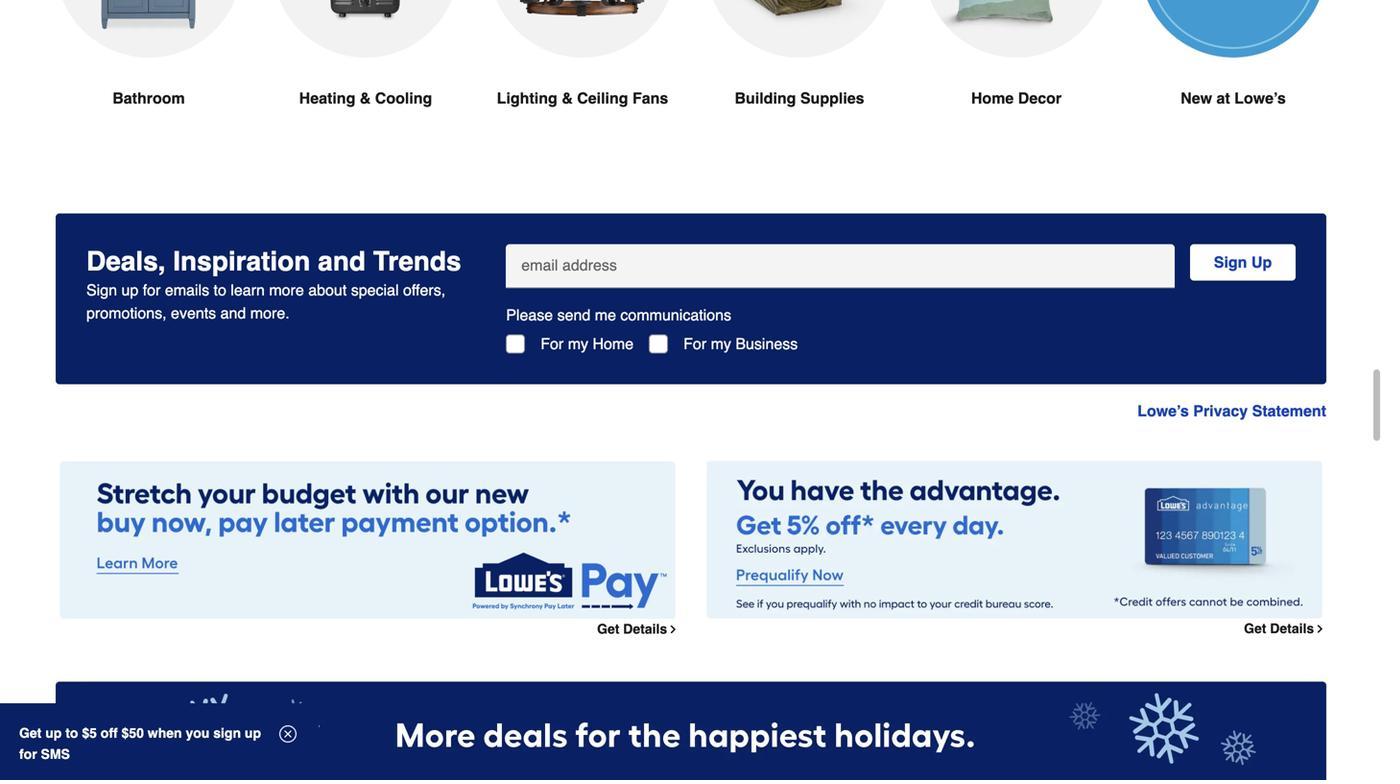 Task type: vqa. For each thing, say whether or not it's contained in the screenshot.
middle Door
no



Task type: describe. For each thing, give the bounding box(es) containing it.
sign inside deals, inspiration and trends sign up for emails to learn more about special offers, promotions, events and more.
[[86, 281, 117, 299]]

lighting & ceiling fans
[[497, 89, 668, 107]]

1 horizontal spatial and
[[318, 246, 366, 277]]

heating & cooling link
[[273, 0, 459, 156]]

1 horizontal spatial home
[[971, 89, 1014, 107]]

deals, inspiration and trends sign up for emails to learn more about special offers, promotions, events and more.
[[86, 246, 461, 322]]

more
[[269, 281, 304, 299]]

me
[[595, 306, 616, 324]]

communications
[[621, 306, 731, 324]]

at
[[1217, 89, 1230, 107]]

privacy
[[1193, 402, 1248, 420]]

new
[[1181, 89, 1212, 107]]

building supplies
[[735, 89, 864, 107]]

get for get details button associated with "lowe's pay. stretch your budget with our new buy now, pay later payment option." image at the bottom left
[[597, 622, 620, 637]]

get details for chevron right icon
[[1244, 621, 1314, 637]]

bathroom link
[[56, 0, 242, 156]]

for inside get up to $5 off $50 when you sign up for sms
[[19, 747, 37, 762]]

ceiling
[[577, 89, 628, 107]]

building
[[735, 89, 796, 107]]

for for for my home
[[541, 335, 564, 353]]

new at lowe's link
[[1140, 0, 1327, 156]]

to inside get up to $5 off $50 when you sign up for sms
[[65, 726, 78, 741]]

$5
[[82, 726, 97, 741]]

get details button for you have the advantage. 5 percent off every day. exclusions apply. image
[[1244, 621, 1327, 637]]

supplies
[[800, 89, 864, 107]]

details for chevron right icon
[[1270, 621, 1314, 637]]

you
[[186, 726, 210, 741]]

$50
[[121, 726, 144, 741]]

lowe's pay. stretch your budget with our new buy now, pay later payment option. image
[[60, 461, 676, 619]]

a black indoor utility heater with a thermostat. image
[[273, 0, 459, 57]]

chevron right image
[[667, 623, 680, 636]]

get for get details button associated with you have the advantage. 5 percent off every day. exclusions apply. image
[[1244, 621, 1267, 637]]

deals,
[[86, 246, 166, 277]]

offers,
[[403, 281, 446, 299]]

lighting & ceiling fans link
[[490, 0, 676, 156]]

fans
[[633, 89, 668, 107]]

get up to $5 off $50 when you sign up for sms
[[19, 726, 261, 762]]

chevron right image
[[1314, 623, 1327, 635]]

new at lowe's
[[1181, 89, 1286, 107]]

sms
[[41, 747, 70, 762]]

a blue 2-door bathroom vanity with a white top, gold faucet and gold hardware. image
[[56, 0, 242, 57]]

promotions,
[[86, 304, 167, 322]]

business
[[736, 335, 798, 353]]

0 horizontal spatial up
[[45, 726, 62, 741]]



Task type: locate. For each thing, give the bounding box(es) containing it.
up up promotions,
[[121, 281, 138, 299]]

please
[[506, 306, 553, 324]]

home
[[971, 89, 1014, 107], [593, 335, 634, 353]]

& for lighting
[[562, 89, 573, 107]]

sign
[[213, 726, 241, 741]]

0 horizontal spatial get details button
[[597, 622, 680, 637]]

lowe's privacy statement link
[[1138, 402, 1327, 420]]

1 get details button from the left
[[1244, 621, 1327, 637]]

statement
[[1252, 402, 1327, 420]]

0 horizontal spatial to
[[65, 726, 78, 741]]

please send me communications
[[506, 306, 731, 324]]

for left sms at the bottom left of the page
[[19, 747, 37, 762]]

and
[[318, 246, 366, 277], [220, 304, 246, 322]]

0 vertical spatial home
[[971, 89, 1014, 107]]

sign inside "button"
[[1214, 253, 1247, 271]]

trends
[[373, 246, 461, 277]]

2 get details from the left
[[597, 622, 667, 637]]

0 horizontal spatial sign
[[86, 281, 117, 299]]

home left decor
[[971, 89, 1014, 107]]

details
[[1270, 621, 1314, 637], [623, 622, 667, 637]]

0 vertical spatial and
[[318, 246, 366, 277]]

my down 'send'
[[568, 335, 588, 353]]

sign up
[[1214, 253, 1272, 271]]

1 horizontal spatial for
[[684, 335, 707, 353]]

and down 'learn'
[[220, 304, 246, 322]]

0 horizontal spatial home
[[593, 335, 634, 353]]

home decor
[[971, 89, 1062, 107]]

to
[[214, 281, 226, 299], [65, 726, 78, 741]]

1 vertical spatial and
[[220, 304, 246, 322]]

sign up button
[[1190, 244, 1296, 281]]

0 horizontal spatial details
[[623, 622, 667, 637]]

1 get details from the left
[[1244, 621, 1314, 637]]

for
[[143, 281, 161, 299], [19, 747, 37, 762]]

get left chevron right image
[[597, 622, 620, 637]]

for for for my business
[[684, 335, 707, 353]]

1 horizontal spatial get details button
[[1244, 621, 1327, 637]]

to inside deals, inspiration and trends sign up for emails to learn more about special offers, promotions, events and more.
[[214, 281, 226, 299]]

events
[[171, 304, 216, 322]]

0 vertical spatial to
[[214, 281, 226, 299]]

1 vertical spatial sign
[[86, 281, 117, 299]]

up right 'sign'
[[245, 726, 261, 741]]

for inside deals, inspiration and trends sign up for emails to learn more about special offers, promotions, events and more.
[[143, 281, 161, 299]]

1 horizontal spatial get
[[597, 622, 620, 637]]

for my home
[[541, 335, 634, 353]]

up
[[121, 281, 138, 299], [45, 726, 62, 741], [245, 726, 261, 741]]

1 vertical spatial for
[[19, 747, 37, 762]]

my
[[568, 335, 588, 353], [711, 335, 731, 353]]

& right heating
[[360, 89, 371, 107]]

get details button for "lowe's pay. stretch your budget with our new buy now, pay later payment option." image at the bottom left
[[597, 622, 680, 637]]

0 vertical spatial for
[[143, 281, 161, 299]]

2 details from the left
[[623, 622, 667, 637]]

for down communications
[[684, 335, 707, 353]]

a 5-light black metal and wood chandelier. image
[[490, 0, 676, 57]]

heating
[[299, 89, 356, 107]]

1 horizontal spatial details
[[1270, 621, 1314, 637]]

0 horizontal spatial get details
[[597, 622, 667, 637]]

lowe's left privacy
[[1138, 402, 1189, 420]]

0 horizontal spatial lowe's
[[1138, 402, 1189, 420]]

0 horizontal spatial for
[[19, 747, 37, 762]]

an end section of a four-by-four pressure treated post. image
[[707, 0, 893, 57]]

get
[[1244, 621, 1267, 637], [597, 622, 620, 637], [19, 726, 42, 741]]

2 my from the left
[[711, 335, 731, 353]]

1 vertical spatial home
[[593, 335, 634, 353]]

get details for chevron right image
[[597, 622, 667, 637]]

1 vertical spatial lowe's
[[1138, 402, 1189, 420]]

emailAddress text field
[[514, 244, 1167, 277]]

1 horizontal spatial &
[[562, 89, 573, 107]]

for my business
[[684, 335, 798, 353]]

get details
[[1244, 621, 1314, 637], [597, 622, 667, 637]]

& inside "heating & cooling" link
[[360, 89, 371, 107]]

& left ceiling
[[562, 89, 573, 107]]

0 horizontal spatial &
[[360, 89, 371, 107]]

0 vertical spatial sign
[[1214, 253, 1247, 271]]

to left 'learn'
[[214, 281, 226, 299]]

home decor link
[[923, 0, 1110, 156]]

building supplies link
[[707, 0, 893, 156]]

0 horizontal spatial and
[[220, 304, 246, 322]]

off
[[101, 726, 118, 741]]

a gray fabric storage basket with a white liner and a taupe, blue and green lumbar pillow. image
[[923, 0, 1110, 57]]

about
[[308, 281, 347, 299]]

lowe's right at
[[1235, 89, 1286, 107]]

lowe's privacy statement
[[1138, 402, 1327, 420]]

for
[[541, 335, 564, 353], [684, 335, 707, 353]]

1 horizontal spatial my
[[711, 335, 731, 353]]

new. image
[[1140, 0, 1327, 57]]

lowe's inside "link"
[[1235, 89, 1286, 107]]

learn
[[231, 281, 265, 299]]

2 get details button from the left
[[597, 622, 680, 637]]

heating & cooling
[[299, 89, 432, 107]]

up
[[1252, 253, 1272, 271]]

1 horizontal spatial to
[[214, 281, 226, 299]]

sign up promotions,
[[86, 281, 117, 299]]

1 horizontal spatial get details
[[1244, 621, 1314, 637]]

0 horizontal spatial get
[[19, 726, 42, 741]]

& inside lighting & ceiling fans link
[[562, 89, 573, 107]]

2 & from the left
[[562, 89, 573, 107]]

get details button
[[1244, 621, 1327, 637], [597, 622, 680, 637]]

for down 'send'
[[541, 335, 564, 353]]

2 for from the left
[[684, 335, 707, 353]]

1 horizontal spatial for
[[143, 281, 161, 299]]

when
[[148, 726, 182, 741]]

0 vertical spatial lowe's
[[1235, 89, 1286, 107]]

home down please send me communications
[[593, 335, 634, 353]]

details for chevron right image
[[623, 622, 667, 637]]

0 horizontal spatial for
[[541, 335, 564, 353]]

0 horizontal spatial my
[[568, 335, 588, 353]]

special
[[351, 281, 399, 299]]

sign
[[1214, 253, 1247, 271], [86, 281, 117, 299]]

more.
[[250, 304, 290, 322]]

lighting
[[497, 89, 557, 107]]

2 horizontal spatial up
[[245, 726, 261, 741]]

get inside get up to $5 off $50 when you sign up for sms
[[19, 726, 42, 741]]

1 horizontal spatial up
[[121, 281, 138, 299]]

my left business on the right
[[711, 335, 731, 353]]

1 my from the left
[[568, 335, 588, 353]]

decor
[[1018, 89, 1062, 107]]

1 horizontal spatial lowe's
[[1235, 89, 1286, 107]]

my for home
[[568, 335, 588, 353]]

& for heating
[[360, 89, 371, 107]]

1 details from the left
[[1270, 621, 1314, 637]]

and up about
[[318, 246, 366, 277]]

&
[[360, 89, 371, 107], [562, 89, 573, 107]]

to left $5
[[65, 726, 78, 741]]

up inside deals, inspiration and trends sign up for emails to learn more about special offers, promotions, events and more.
[[121, 281, 138, 299]]

my for business
[[711, 335, 731, 353]]

for up promotions,
[[143, 281, 161, 299]]

1 for from the left
[[541, 335, 564, 353]]

get up sms at the bottom left of the page
[[19, 726, 42, 741]]

cooling
[[375, 89, 432, 107]]

inspiration
[[173, 246, 310, 277]]

send
[[557, 306, 591, 324]]

sign left up
[[1214, 253, 1247, 271]]

1 & from the left
[[360, 89, 371, 107]]

more deals for the happiest holidays. image
[[56, 682, 1327, 774]]

lowe's
[[1235, 89, 1286, 107], [1138, 402, 1189, 420]]

emails
[[165, 281, 209, 299]]

you have the advantage. 5 percent off every day. exclusions apply. image
[[707, 461, 1323, 618]]

up up sms at the bottom left of the page
[[45, 726, 62, 741]]

get left chevron right icon
[[1244, 621, 1267, 637]]

2 horizontal spatial get
[[1244, 621, 1267, 637]]

bathroom
[[113, 89, 185, 107]]

1 horizontal spatial sign
[[1214, 253, 1247, 271]]

1 vertical spatial to
[[65, 726, 78, 741]]



